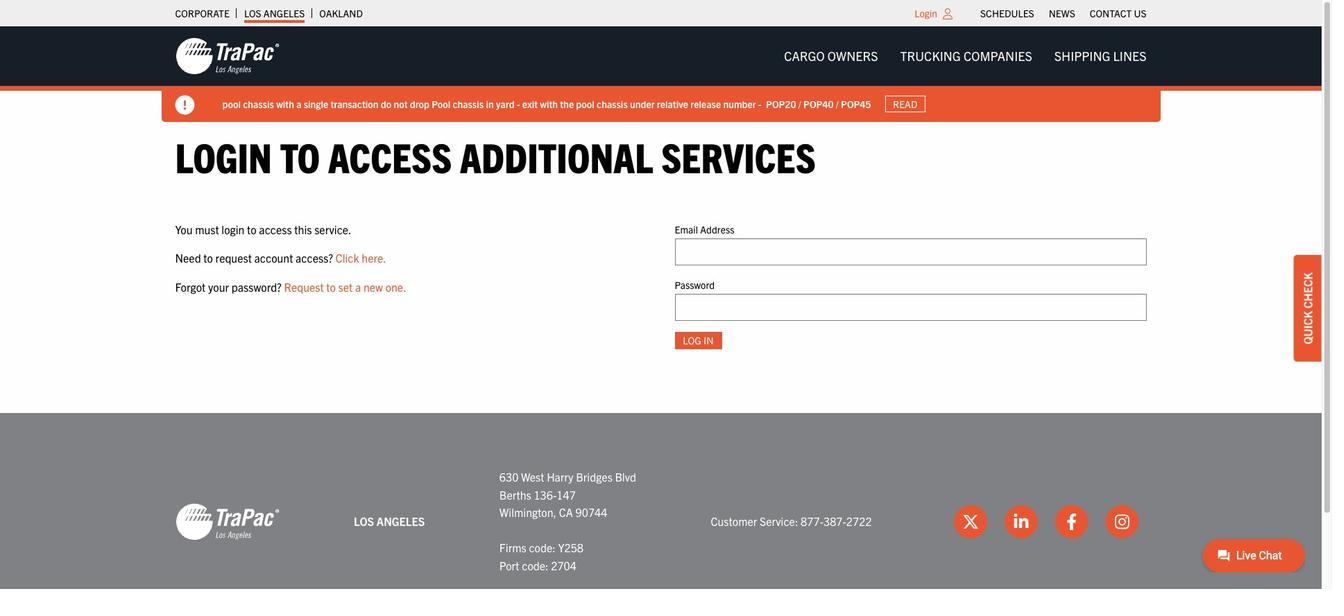 Task type: vqa. For each thing, say whether or not it's contained in the screenshot.
Cargo Owners link
yes



Task type: describe. For each thing, give the bounding box(es) containing it.
Password password field
[[675, 294, 1147, 321]]

cargo owners link
[[773, 42, 889, 70]]

1 - from the left
[[517, 98, 520, 110]]

contact us
[[1090, 7, 1147, 19]]

to right 'need'
[[204, 251, 213, 265]]

not
[[394, 98, 408, 110]]

shipping lines link
[[1043, 42, 1158, 70]]

access
[[328, 131, 452, 182]]

email address
[[675, 223, 734, 236]]

630 west harry bridges blvd berths 136-147 wilmington, ca 90744
[[499, 470, 636, 520]]

new
[[364, 280, 383, 294]]

customer service: 877-387-2722
[[711, 515, 872, 529]]

shipping
[[1054, 48, 1110, 64]]

address
[[700, 223, 734, 236]]

schedules
[[980, 7, 1034, 19]]

2 pool from the left
[[576, 98, 595, 110]]

2 chassis from the left
[[453, 98, 484, 110]]

shipping lines
[[1054, 48, 1147, 64]]

pop20
[[766, 98, 796, 110]]

quick check
[[1301, 273, 1315, 345]]

in
[[486, 98, 494, 110]]

solid image
[[175, 96, 195, 115]]

forgot
[[175, 280, 206, 294]]

services
[[661, 131, 816, 182]]

release
[[691, 98, 721, 110]]

2 with from the left
[[540, 98, 558, 110]]

exit
[[522, 98, 538, 110]]

news link
[[1049, 3, 1075, 23]]

port
[[499, 559, 519, 573]]

additional
[[460, 131, 653, 182]]

y258
[[558, 541, 584, 555]]

request
[[284, 280, 324, 294]]

2 / from the left
[[836, 98, 839, 110]]

1 / from the left
[[798, 98, 801, 110]]

0 vertical spatial code:
[[529, 541, 556, 555]]

login to access additional services main content
[[161, 131, 1160, 372]]

a inside "main content"
[[355, 280, 361, 294]]

owners
[[828, 48, 878, 64]]

service.
[[314, 222, 352, 236]]

2 - from the left
[[758, 98, 762, 110]]

single
[[304, 98, 328, 110]]

1 pool from the left
[[222, 98, 241, 110]]

firms code:  y258 port code:  2704
[[499, 541, 584, 573]]

1 with from the left
[[276, 98, 294, 110]]

click here. link
[[336, 251, 386, 265]]

need
[[175, 251, 201, 265]]

this
[[294, 222, 312, 236]]

ca
[[559, 506, 573, 520]]

yard
[[496, 98, 515, 110]]

login
[[222, 222, 245, 236]]

2722
[[846, 515, 872, 529]]

trucking companies
[[900, 48, 1032, 64]]

west
[[521, 470, 544, 484]]

login for login link
[[915, 7, 937, 19]]

2 los angeles image from the top
[[175, 503, 279, 542]]

bridges
[[576, 470, 613, 484]]

los angeles link
[[244, 3, 305, 23]]

companies
[[964, 48, 1032, 64]]

harry
[[547, 470, 573, 484]]

login to access additional services
[[175, 131, 816, 182]]

email
[[675, 223, 698, 236]]

read link
[[885, 96, 926, 113]]

cargo owners
[[784, 48, 878, 64]]

one.
[[386, 280, 406, 294]]

1 horizontal spatial los angeles
[[354, 515, 425, 529]]

none submit inside login to access additional services "main content"
[[675, 332, 722, 350]]

0 vertical spatial a
[[296, 98, 301, 110]]

request
[[216, 251, 252, 265]]

must
[[195, 222, 219, 236]]

you must login to access this service.
[[175, 222, 352, 236]]

136-
[[534, 488, 557, 502]]

drop
[[410, 98, 430, 110]]

blvd
[[615, 470, 636, 484]]



Task type: locate. For each thing, give the bounding box(es) containing it.
angeles
[[264, 7, 305, 19], [377, 515, 425, 529]]

0 horizontal spatial angeles
[[264, 7, 305, 19]]

password?
[[232, 280, 282, 294]]

account
[[254, 251, 293, 265]]

los
[[244, 7, 261, 19], [354, 515, 374, 529]]

pool chassis with a single transaction  do not drop pool chassis in yard -  exit with the pool chassis under relative release number -  pop20 / pop40 / pop45
[[222, 98, 871, 110]]

a left single
[[296, 98, 301, 110]]

menu bar up shipping
[[973, 3, 1154, 23]]

relative
[[657, 98, 688, 110]]

customer
[[711, 515, 757, 529]]

pop40
[[803, 98, 834, 110]]

with left the
[[540, 98, 558, 110]]

Email Address text field
[[675, 239, 1147, 266]]

light image
[[943, 8, 953, 19]]

set
[[338, 280, 353, 294]]

menu bar
[[973, 3, 1154, 23], [773, 42, 1158, 70]]

0 horizontal spatial los
[[244, 7, 261, 19]]

630
[[499, 470, 519, 484]]

schedules link
[[980, 3, 1034, 23]]

menu bar containing schedules
[[973, 3, 1154, 23]]

lines
[[1113, 48, 1147, 64]]

you
[[175, 222, 193, 236]]

corporate
[[175, 7, 230, 19]]

2 horizontal spatial chassis
[[597, 98, 628, 110]]

1 los angeles image from the top
[[175, 37, 279, 76]]

- right the number
[[758, 98, 762, 110]]

under
[[630, 98, 655, 110]]

1 vertical spatial a
[[355, 280, 361, 294]]

access
[[259, 222, 292, 236]]

to right login
[[247, 222, 257, 236]]

None submit
[[675, 332, 722, 350]]

login down solid icon
[[175, 131, 272, 182]]

chassis left in
[[453, 98, 484, 110]]

877-
[[801, 515, 824, 529]]

login for login to access additional services
[[175, 131, 272, 182]]

trucking companies link
[[889, 42, 1043, 70]]

1 horizontal spatial a
[[355, 280, 361, 294]]

the
[[560, 98, 574, 110]]

- left exit
[[517, 98, 520, 110]]

a
[[296, 98, 301, 110], [355, 280, 361, 294]]

0 horizontal spatial login
[[175, 131, 272, 182]]

quick check link
[[1294, 255, 1322, 362]]

1 vertical spatial los
[[354, 515, 374, 529]]

login left light image on the right of page
[[915, 7, 937, 19]]

1 vertical spatial los angeles image
[[175, 503, 279, 542]]

los angeles
[[244, 7, 305, 19], [354, 515, 425, 529]]

pool
[[222, 98, 241, 110], [576, 98, 595, 110]]

read
[[893, 98, 918, 110]]

banner containing cargo owners
[[0, 26, 1332, 122]]

chassis
[[243, 98, 274, 110], [453, 98, 484, 110], [597, 98, 628, 110]]

wilmington,
[[499, 506, 557, 520]]

contact
[[1090, 7, 1132, 19]]

0 vertical spatial login
[[915, 7, 937, 19]]

0 vertical spatial menu bar
[[973, 3, 1154, 23]]

chassis left 'under'
[[597, 98, 628, 110]]

menu bar inside banner
[[773, 42, 1158, 70]]

angeles inside footer
[[377, 515, 425, 529]]

to down single
[[280, 131, 320, 182]]

0 vertical spatial los
[[244, 7, 261, 19]]

corporate link
[[175, 3, 230, 23]]

a right set
[[355, 280, 361, 294]]

387-
[[824, 515, 846, 529]]

/ left pop45 on the right top
[[836, 98, 839, 110]]

1 horizontal spatial login
[[915, 7, 937, 19]]

request to set a new one. link
[[284, 280, 406, 294]]

0 vertical spatial angeles
[[264, 7, 305, 19]]

do
[[381, 98, 391, 110]]

number
[[723, 98, 756, 110]]

3 chassis from the left
[[597, 98, 628, 110]]

-
[[517, 98, 520, 110], [758, 98, 762, 110]]

1 horizontal spatial -
[[758, 98, 762, 110]]

news
[[1049, 7, 1075, 19]]

90744
[[576, 506, 607, 520]]

1 vertical spatial login
[[175, 131, 272, 182]]

1 vertical spatial los angeles
[[354, 515, 425, 529]]

/
[[798, 98, 801, 110], [836, 98, 839, 110]]

code:
[[529, 541, 556, 555], [522, 559, 549, 573]]

service:
[[760, 515, 798, 529]]

1 horizontal spatial with
[[540, 98, 558, 110]]

chassis left single
[[243, 98, 274, 110]]

0 horizontal spatial pool
[[222, 98, 241, 110]]

code: up 2704
[[529, 541, 556, 555]]

pool right solid icon
[[222, 98, 241, 110]]

us
[[1134, 7, 1147, 19]]

oakland
[[319, 7, 363, 19]]

147
[[557, 488, 576, 502]]

need to request account access? click here.
[[175, 251, 386, 265]]

banner
[[0, 26, 1332, 122]]

los angeles image
[[175, 37, 279, 76], [175, 503, 279, 542]]

your
[[208, 280, 229, 294]]

contact us link
[[1090, 3, 1147, 23]]

menu bar down light image on the right of page
[[773, 42, 1158, 70]]

1 horizontal spatial /
[[836, 98, 839, 110]]

check
[[1301, 273, 1315, 309]]

quick
[[1301, 311, 1315, 345]]

password
[[675, 279, 715, 291]]

/ left pop40
[[798, 98, 801, 110]]

login link
[[915, 7, 937, 19]]

0 horizontal spatial los angeles
[[244, 7, 305, 19]]

1 horizontal spatial los
[[354, 515, 374, 529]]

berths
[[499, 488, 531, 502]]

1 horizontal spatial chassis
[[453, 98, 484, 110]]

code: right port
[[522, 559, 549, 573]]

0 vertical spatial los angeles image
[[175, 37, 279, 76]]

0 horizontal spatial -
[[517, 98, 520, 110]]

to left set
[[326, 280, 336, 294]]

with left single
[[276, 98, 294, 110]]

0 horizontal spatial a
[[296, 98, 301, 110]]

here.
[[362, 251, 386, 265]]

transaction
[[331, 98, 379, 110]]

0 horizontal spatial with
[[276, 98, 294, 110]]

cargo
[[784, 48, 825, 64]]

1 vertical spatial menu bar
[[773, 42, 1158, 70]]

pop45
[[841, 98, 871, 110]]

login
[[915, 7, 937, 19], [175, 131, 272, 182]]

1 vertical spatial angeles
[[377, 515, 425, 529]]

oakland link
[[319, 3, 363, 23]]

menu bar containing cargo owners
[[773, 42, 1158, 70]]

1 horizontal spatial angeles
[[377, 515, 425, 529]]

footer
[[0, 414, 1322, 590]]

0 horizontal spatial chassis
[[243, 98, 274, 110]]

pool right the
[[576, 98, 595, 110]]

1 chassis from the left
[[243, 98, 274, 110]]

to
[[280, 131, 320, 182], [247, 222, 257, 236], [204, 251, 213, 265], [326, 280, 336, 294]]

0 vertical spatial los angeles
[[244, 7, 305, 19]]

2704
[[551, 559, 577, 573]]

forgot your password? request to set a new one.
[[175, 280, 406, 294]]

pool
[[432, 98, 450, 110]]

login inside "main content"
[[175, 131, 272, 182]]

0 horizontal spatial /
[[798, 98, 801, 110]]

1 vertical spatial code:
[[522, 559, 549, 573]]

firms
[[499, 541, 526, 555]]

footer containing 630 west harry bridges blvd
[[0, 414, 1322, 590]]

trucking
[[900, 48, 961, 64]]

click
[[336, 251, 359, 265]]

1 horizontal spatial pool
[[576, 98, 595, 110]]

access?
[[296, 251, 333, 265]]



